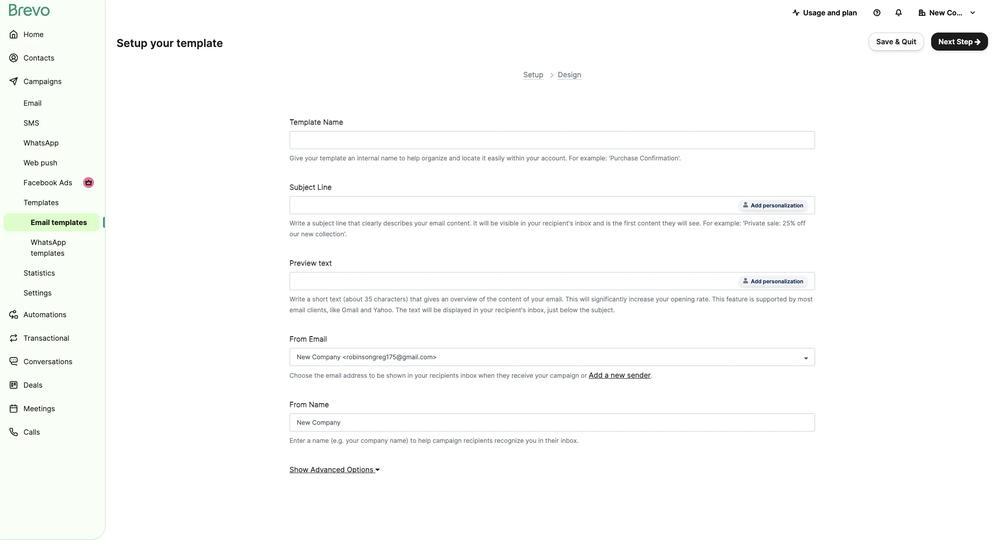 Task type: vqa. For each thing, say whether or not it's contained in the screenshot.
first the Write from the top of the page
yes



Task type: locate. For each thing, give the bounding box(es) containing it.
1 horizontal spatial new
[[611, 370, 625, 379]]

1 vertical spatial whatsapp
[[31, 238, 66, 247]]

meetings
[[23, 404, 55, 413]]

0 horizontal spatial this
[[565, 295, 578, 303]]

email up sms
[[23, 99, 42, 108]]

add personalization up sale:
[[751, 202, 804, 209]]

is right feature
[[750, 295, 754, 303]]

email
[[429, 219, 445, 227], [290, 306, 305, 313], [326, 371, 342, 379]]

0 vertical spatial templates
[[52, 218, 87, 227]]

0 horizontal spatial template
[[176, 37, 223, 50]]

add right or
[[589, 370, 603, 379]]

1 horizontal spatial an
[[441, 295, 449, 303]]

describes
[[383, 219, 413, 227]]

1 horizontal spatial campaign
[[550, 371, 579, 379]]

template name
[[290, 117, 343, 126]]

1 horizontal spatial recipients
[[464, 436, 493, 444]]

in inside choose the email address to be shown in your recipients inbox when they receive your campaign or add a new sender .
[[408, 371, 413, 379]]

this up below
[[565, 295, 578, 303]]

usage and plan
[[803, 8, 857, 17]]

and left the 'plan'
[[827, 8, 840, 17]]

whatsapp inside 'whatsapp templates' link
[[31, 238, 66, 247]]

next
[[939, 37, 955, 46]]

and inside usage and plan button
[[827, 8, 840, 17]]

sale:
[[767, 219, 781, 227]]

0 horizontal spatial new
[[301, 230, 314, 238]]

1 horizontal spatial name
[[381, 154, 398, 162]]

an right gives at the left bottom of page
[[441, 295, 449, 303]]

company
[[947, 8, 980, 17]]

1 vertical spatial inbox
[[461, 371, 477, 379]]

2 vertical spatial text
[[409, 306, 420, 313]]

whatsapp templates
[[31, 238, 66, 258]]

2 vertical spatial email
[[326, 371, 342, 379]]

2 add personalization button from the top
[[739, 275, 808, 286]]

in down overview
[[473, 306, 479, 313]]

whatsapp down email templates link
[[31, 238, 66, 247]]

write left short
[[290, 295, 305, 303]]

1 vertical spatial personalization
[[763, 278, 804, 285]]

in right visible
[[521, 219, 526, 227]]

0 vertical spatial from
[[290, 334, 307, 343]]

and inside the 'write a subject line that clearly describes your email content. it will be visible in your recipient's inbox and is the first content they will see. for example: 'private sale: 25% off our new collection'.'
[[593, 219, 604, 227]]

it
[[473, 219, 477, 227]]

to left organize on the left top
[[399, 154, 405, 162]]

2 vertical spatial be
[[377, 371, 385, 379]]

feature
[[727, 295, 748, 303]]

your
[[150, 37, 174, 50], [305, 154, 318, 162], [526, 154, 540, 162], [414, 219, 428, 227], [528, 219, 541, 227], [531, 295, 544, 303], [656, 295, 669, 303], [480, 306, 493, 313], [415, 371, 428, 379], [535, 371, 548, 379], [346, 436, 359, 444]]

1 vertical spatial campaign
[[433, 436, 462, 444]]

the inside the 'write a subject line that clearly describes your email content. it will be visible in your recipient's inbox and is the first content they will see. for example: 'private sale: 25% off our new collection'.'
[[613, 219, 622, 227]]

1 of from the left
[[479, 295, 485, 303]]

and left first
[[593, 219, 604, 227]]

left___rvooi image
[[85, 179, 92, 186]]

name right internal
[[381, 154, 398, 162]]

2 add personalization from the top
[[751, 278, 804, 285]]

(e.g.
[[331, 436, 344, 444]]

0 vertical spatial new
[[301, 230, 314, 238]]

write for subject line
[[290, 219, 305, 227]]

write inside the 'write a subject line that clearly describes your email content. it will be visible in your recipient's inbox and is the first content they will see. for example: 'private sale: 25% off our new collection'.'
[[290, 219, 305, 227]]

web
[[23, 158, 39, 167]]

0 vertical spatial content
[[638, 219, 661, 227]]

recipients inside choose the email address to be shown in your recipients inbox when they receive your campaign or add a new sender .
[[430, 371, 459, 379]]

text right preview
[[319, 258, 332, 267]]

0 horizontal spatial setup
[[117, 37, 148, 50]]

1 horizontal spatial content
[[638, 219, 661, 227]]

templates up statistics 'link'
[[31, 249, 65, 258]]

sms link
[[4, 114, 99, 132]]

advanced
[[311, 465, 345, 474]]

name
[[381, 154, 398, 162], [312, 436, 329, 444]]

internal
[[357, 154, 379, 162]]

whatsapp inside whatsapp link
[[23, 138, 59, 147]]

2 horizontal spatial to
[[410, 436, 416, 444]]

push
[[41, 158, 57, 167]]

the right choose
[[314, 371, 324, 379]]

conversations
[[23, 357, 72, 366]]

is inside the 'write a subject line that clearly describes your email content. it will be visible in your recipient's inbox and is the first content they will see. for example: 'private sale: 25% off our new collection'.'
[[606, 219, 611, 227]]

1 vertical spatial setup
[[523, 70, 543, 79]]

text up like
[[330, 295, 341, 303]]

inbox
[[575, 219, 591, 227], [461, 371, 477, 379]]

0 vertical spatial template
[[176, 37, 223, 50]]

setup your template
[[117, 37, 223, 50]]

email down the templates
[[31, 218, 50, 227]]

to right name) at the bottom left
[[410, 436, 416, 444]]

organize
[[422, 154, 447, 162]]

templates down templates link
[[52, 218, 87, 227]]

1 horizontal spatial is
[[750, 295, 754, 303]]

email inside email templates link
[[31, 218, 50, 227]]

see.
[[689, 219, 701, 227]]

0 horizontal spatial recipient's
[[495, 306, 526, 313]]

that right line
[[348, 219, 360, 227]]

1 vertical spatial new
[[611, 370, 625, 379]]

email for email
[[23, 99, 42, 108]]

supported
[[756, 295, 787, 303]]

new right "our"
[[301, 230, 314, 238]]

1 vertical spatial they
[[497, 371, 510, 379]]

first
[[624, 219, 636, 227]]

like
[[330, 306, 340, 313]]

name right template
[[323, 117, 343, 126]]

next step
[[939, 37, 973, 46]]

2 this from the left
[[712, 295, 725, 303]]

0 vertical spatial personalization
[[763, 202, 804, 209]]

usage
[[803, 8, 826, 17]]

add personalization for preview text
[[751, 278, 804, 285]]

0 horizontal spatial email
[[290, 306, 305, 313]]

they left see.
[[662, 219, 676, 227]]

email inside the 'write a subject line that clearly describes your email content. it will be visible in your recipient's inbox and is the first content they will see. for example: 'private sale: 25% off our new collection'.'
[[429, 219, 445, 227]]

email left content. on the top
[[429, 219, 445, 227]]

in right shown
[[408, 371, 413, 379]]

0 horizontal spatial be
[[377, 371, 385, 379]]

templates for whatsapp templates
[[31, 249, 65, 258]]

personalization for preview text
[[763, 278, 804, 285]]

add up 'private on the top of the page
[[751, 202, 762, 209]]

templates inside whatsapp templates
[[31, 249, 65, 258]]

in inside the 'write a subject line that clearly describes your email content. it will be visible in your recipient's inbox and is the first content they will see. for example: 'private sale: 25% off our new collection'.'
[[521, 219, 526, 227]]

templates
[[52, 218, 87, 227], [31, 249, 65, 258]]

an inside the write a short text (about 35 characters) that gives an overview of the content of your email. this will significantly increase your opening rate. this feature is supported by most email clients, like gmail and yahoo. the text will be displayed in your recipient's inbox, just below the subject.
[[441, 295, 449, 303]]

1 horizontal spatial of
[[523, 295, 529, 303]]

whatsapp for whatsapp templates
[[31, 238, 66, 247]]

email left address
[[326, 371, 342, 379]]

1 vertical spatial template
[[320, 154, 346, 162]]

settings
[[23, 288, 52, 297]]

0 vertical spatial that
[[348, 219, 360, 227]]

2 horizontal spatial be
[[491, 219, 498, 227]]

0 horizontal spatial recipients
[[430, 371, 459, 379]]

'private
[[743, 219, 765, 227]]

will
[[479, 219, 489, 227], [677, 219, 687, 227], [580, 295, 589, 303], [422, 306, 432, 313]]

1 vertical spatial from
[[290, 400, 307, 409]]

1 horizontal spatial email
[[326, 371, 342, 379]]

1 horizontal spatial that
[[410, 295, 422, 303]]

personalization up the 25%
[[763, 202, 804, 209]]

be inside the write a short text (about 35 characters) that gives an overview of the content of your email. this will significantly increase your opening rate. this feature is supported by most email clients, like gmail and yahoo. the text will be displayed in your recipient's inbox, just below the subject.
[[434, 306, 441, 313]]

a inside the write a short text (about 35 characters) that gives an overview of the content of your email. this will significantly increase your opening rate. this feature is supported by most email clients, like gmail and yahoo. the text will be displayed in your recipient's inbox, just below the subject.
[[307, 295, 311, 303]]

templates link
[[4, 193, 99, 211]]

name down choose
[[309, 400, 329, 409]]

be
[[491, 219, 498, 227], [434, 306, 441, 313], [377, 371, 385, 379]]

whatsapp link
[[4, 134, 99, 152]]

sender
[[627, 370, 651, 379]]

campaign inside choose the email address to be shown in your recipients inbox when they receive your campaign or add a new sender .
[[550, 371, 579, 379]]

text right the
[[409, 306, 420, 313]]

a for name
[[307, 436, 311, 444]]

setup for setup your template
[[117, 37, 148, 50]]

1 horizontal spatial they
[[662, 219, 676, 227]]

for right account. at the top right of the page
[[569, 154, 579, 162]]

1 vertical spatial add personalization
[[751, 278, 804, 285]]

email left clients,
[[290, 306, 305, 313]]

and down 35
[[360, 306, 372, 313]]

None text field
[[290, 131, 815, 149]]

email inside email link
[[23, 99, 42, 108]]

a left short
[[307, 295, 311, 303]]

help
[[407, 154, 420, 162], [418, 436, 431, 444]]

to right address
[[369, 371, 375, 379]]

be left visible
[[491, 219, 498, 227]]

confirmation'.
[[640, 154, 681, 162]]

1 add personalization from the top
[[751, 202, 804, 209]]

within
[[507, 154, 525, 162]]

1 vertical spatial that
[[410, 295, 422, 303]]

1 from from the top
[[290, 334, 307, 343]]

templates
[[23, 198, 59, 207]]

to
[[399, 154, 405, 162], [369, 371, 375, 379], [410, 436, 416, 444]]

1 add personalization button from the top
[[739, 200, 808, 210]]

whatsapp up web push on the left of the page
[[23, 138, 59, 147]]

write
[[290, 219, 305, 227], [290, 295, 305, 303]]

1 vertical spatial email
[[31, 218, 50, 227]]

0 horizontal spatial of
[[479, 295, 485, 303]]

help left organize on the left top
[[407, 154, 420, 162]]

0 horizontal spatial for
[[569, 154, 579, 162]]

be left shown
[[377, 371, 385, 379]]

1 vertical spatial write
[[290, 295, 305, 303]]

recipient's
[[543, 219, 573, 227], [495, 306, 526, 313]]

of up inbox,
[[523, 295, 529, 303]]

2 horizontal spatial email
[[429, 219, 445, 227]]

1 vertical spatial for
[[703, 219, 713, 227]]

0 vertical spatial whatsapp
[[23, 138, 59, 147]]

give your template an internal name to help organize and locate it easily within your account. for example: 'purchase confirmation'.
[[290, 154, 681, 162]]

from down choose
[[290, 400, 307, 409]]

1 vertical spatial content
[[499, 295, 522, 303]]

they right when at bottom left
[[497, 371, 510, 379]]

email down clients,
[[309, 334, 327, 343]]

0 vertical spatial recipients
[[430, 371, 459, 379]]

name
[[323, 117, 343, 126], [309, 400, 329, 409]]

0 vertical spatial an
[[348, 154, 355, 162]]

is inside the write a short text (about 35 characters) that gives an overview of the content of your email. this will significantly increase your opening rate. this feature is supported by most email clients, like gmail and yahoo. the text will be displayed in your recipient's inbox, just below the subject.
[[750, 295, 754, 303]]

design
[[558, 70, 581, 79]]

2 write from the top
[[290, 295, 305, 303]]

None text field
[[297, 200, 735, 210], [297, 275, 735, 286], [297, 200, 735, 210], [297, 275, 735, 286]]

calls link
[[4, 421, 99, 443]]

campaigns
[[23, 77, 62, 86]]

add personalization button up the 'supported'
[[739, 275, 808, 286]]

a right enter
[[307, 436, 311, 444]]

2 of from the left
[[523, 295, 529, 303]]

1 horizontal spatial example:
[[714, 219, 741, 227]]

1 vertical spatial name
[[309, 400, 329, 409]]

0 horizontal spatial inbox
[[461, 371, 477, 379]]

a inside the 'write a subject line that clearly describes your email content. it will be visible in your recipient's inbox and is the first content they will see. for example: 'private sale: 25% off our new collection'.'
[[307, 219, 311, 227]]

1 horizontal spatial template
[[320, 154, 346, 162]]

and
[[827, 8, 840, 17], [449, 154, 460, 162], [593, 219, 604, 227], [360, 306, 372, 313]]

0 vertical spatial setup
[[117, 37, 148, 50]]

1 horizontal spatial be
[[434, 306, 441, 313]]

0 vertical spatial add personalization button
[[739, 200, 808, 210]]

from up choose
[[290, 334, 307, 343]]

1 vertical spatial add
[[751, 278, 762, 285]]

an left internal
[[348, 154, 355, 162]]

statistics link
[[4, 264, 99, 282]]

write up "our"
[[290, 219, 305, 227]]

the left first
[[613, 219, 622, 227]]

example: left 'purchase at top
[[580, 154, 607, 162]]

1 vertical spatial be
[[434, 306, 441, 313]]

content right first
[[638, 219, 661, 227]]

write for preview text
[[290, 295, 305, 303]]

the right overview
[[487, 295, 497, 303]]

this right rate.
[[712, 295, 725, 303]]

0 horizontal spatial content
[[499, 295, 522, 303]]

&
[[895, 37, 900, 46]]

add personalization button up sale:
[[739, 200, 808, 210]]

1 horizontal spatial inbox
[[575, 219, 591, 227]]

in inside the write a short text (about 35 characters) that gives an overview of the content of your email. this will significantly increase your opening rate. this feature is supported by most email clients, like gmail and yahoo. the text will be displayed in your recipient's inbox, just below the subject.
[[473, 306, 479, 313]]

0 horizontal spatial that
[[348, 219, 360, 227]]

0 horizontal spatial campaign
[[433, 436, 462, 444]]

add for preview text
[[751, 278, 762, 285]]

1 vertical spatial to
[[369, 371, 375, 379]]

0 vertical spatial for
[[569, 154, 579, 162]]

personalization up by
[[763, 278, 804, 285]]

most
[[798, 295, 813, 303]]

collection'.
[[315, 230, 347, 238]]

step
[[957, 37, 973, 46]]

0 vertical spatial add personalization
[[751, 202, 804, 209]]

short
[[312, 295, 328, 303]]

name left (e.g.
[[312, 436, 329, 444]]

yahoo.
[[373, 306, 394, 313]]

help right name) at the bottom left
[[418, 436, 431, 444]]

0 vertical spatial they
[[662, 219, 676, 227]]

facebook ads
[[23, 178, 72, 187]]

1 horizontal spatial this
[[712, 295, 725, 303]]

1 vertical spatial is
[[750, 295, 754, 303]]

recognize
[[495, 436, 524, 444]]

they inside the 'write a subject line that clearly describes your email content. it will be visible in your recipient's inbox and is the first content they will see. for example: 'private sale: 25% off our new collection'.'
[[662, 219, 676, 227]]

inbox inside the 'write a subject line that clearly describes your email content. it will be visible in your recipient's inbox and is the first content they will see. for example: 'private sale: 25% off our new collection'.'
[[575, 219, 591, 227]]

1 vertical spatial example:
[[714, 219, 741, 227]]

2 vertical spatial to
[[410, 436, 416, 444]]

0 vertical spatial campaign
[[550, 371, 579, 379]]

save
[[876, 37, 894, 46]]

setup for setup
[[523, 70, 543, 79]]

deals link
[[4, 374, 99, 396]]

a for text
[[307, 295, 311, 303]]

whatsapp for whatsapp
[[23, 138, 59, 147]]

email for email templates
[[31, 218, 50, 227]]

1 personalization from the top
[[763, 202, 804, 209]]

easily
[[488, 154, 505, 162]]

1 horizontal spatial setup
[[523, 70, 543, 79]]

1 horizontal spatial to
[[399, 154, 405, 162]]

for
[[569, 154, 579, 162], [703, 219, 713, 227]]

0 vertical spatial write
[[290, 219, 305, 227]]

recipients left when at bottom left
[[430, 371, 459, 379]]

recipients left recognize
[[464, 436, 493, 444]]

calls
[[23, 427, 40, 437]]

example: left 'private on the top of the page
[[714, 219, 741, 227]]

1 vertical spatial templates
[[31, 249, 65, 258]]

1 vertical spatial email
[[290, 306, 305, 313]]

content left email.
[[499, 295, 522, 303]]

transactional link
[[4, 327, 99, 349]]

0 horizontal spatial example:
[[580, 154, 607, 162]]

whatsapp
[[23, 138, 59, 147], [31, 238, 66, 247]]

deals
[[23, 380, 42, 390]]

be down gives at the left bottom of page
[[434, 306, 441, 313]]

line
[[336, 219, 346, 227]]

0 horizontal spatial they
[[497, 371, 510, 379]]

new left sender
[[611, 370, 625, 379]]

1 write from the top
[[290, 219, 305, 227]]

subject
[[290, 182, 315, 191]]

2 personalization from the top
[[763, 278, 804, 285]]

0 vertical spatial name
[[323, 117, 343, 126]]

name for from name
[[309, 400, 329, 409]]

2 vertical spatial email
[[309, 334, 327, 343]]

add personalization up the 'supported'
[[751, 278, 804, 285]]

that left gives at the left bottom of page
[[410, 295, 422, 303]]

1 vertical spatial add personalization button
[[739, 275, 808, 286]]

of right overview
[[479, 295, 485, 303]]

is left first
[[606, 219, 611, 227]]

is
[[606, 219, 611, 227], [750, 295, 754, 303]]

campaigns link
[[4, 70, 99, 92]]

0 vertical spatial example:
[[580, 154, 607, 162]]

significantly
[[591, 295, 627, 303]]

0 horizontal spatial an
[[348, 154, 355, 162]]

0 vertical spatial email
[[23, 99, 42, 108]]

add up the 'supported'
[[751, 278, 762, 285]]

for right see.
[[703, 219, 713, 227]]

a left subject
[[307, 219, 311, 227]]

0 vertical spatial be
[[491, 219, 498, 227]]

0 vertical spatial inbox
[[575, 219, 591, 227]]

receive
[[512, 371, 533, 379]]

whatsapp templates link
[[4, 233, 99, 262]]

that
[[348, 219, 360, 227], [410, 295, 422, 303]]

1 vertical spatial an
[[441, 295, 449, 303]]

1 this from the left
[[565, 295, 578, 303]]

write inside the write a short text (about 35 characters) that gives an overview of the content of your email. this will significantly increase your opening rate. this feature is supported by most email clients, like gmail and yahoo. the text will be displayed in your recipient's inbox, just below the subject.
[[290, 295, 305, 303]]

1 horizontal spatial recipient's
[[543, 219, 573, 227]]

1 vertical spatial name
[[312, 436, 329, 444]]

2 from from the top
[[290, 400, 307, 409]]

1 vertical spatial recipient's
[[495, 306, 526, 313]]



Task type: describe. For each thing, give the bounding box(es) containing it.
email inside the write a short text (about 35 characters) that gives an overview of the content of your email. this will significantly increase your opening rate. this feature is supported by most email clients, like gmail and yahoo. the text will be displayed in your recipient's inbox, just below the subject.
[[290, 306, 305, 313]]

new company button
[[911, 4, 984, 22]]

(about
[[343, 295, 363, 303]]

a for line
[[307, 219, 311, 227]]

0 vertical spatial to
[[399, 154, 405, 162]]

from email
[[290, 334, 327, 343]]

content.
[[447, 219, 472, 227]]

new inside the 'write a subject line that clearly describes your email content. it will be visible in your recipient's inbox and is the first content they will see. for example: 'private sale: 25% off our new collection'.'
[[301, 230, 314, 238]]

name for template name
[[323, 117, 343, 126]]

to inside choose the email address to be shown in your recipients inbox when they receive your campaign or add a new sender .
[[369, 371, 375, 379]]

home link
[[4, 23, 99, 45]]

templates for email templates
[[52, 218, 87, 227]]

new
[[930, 8, 945, 17]]

1 vertical spatial help
[[418, 436, 431, 444]]

ads
[[59, 178, 72, 187]]

write a subject line that clearly describes your email content. it will be visible in your recipient's inbox and is the first content they will see. for example: 'private sale: 25% off our new collection'.
[[290, 219, 806, 238]]

from for from email
[[290, 334, 307, 343]]

1 vertical spatial text
[[330, 295, 341, 303]]

next step button
[[931, 33, 988, 51]]

increase
[[629, 295, 654, 303]]

0 vertical spatial text
[[319, 258, 332, 267]]

template for setup your template
[[176, 37, 223, 50]]

locate
[[462, 154, 480, 162]]

meetings link
[[4, 398, 99, 419]]

conversations link
[[4, 351, 99, 372]]

subject line
[[290, 182, 332, 191]]

that inside the write a short text (about 35 characters) that gives an overview of the content of your email. this will significantly increase your opening rate. this feature is supported by most email clients, like gmail and yahoo. the text will be displayed in your recipient's inbox, just below the subject.
[[410, 295, 422, 303]]

subject
[[312, 219, 334, 227]]

content inside the 'write a subject line that clearly describes your email content. it will be visible in your recipient's inbox and is the first content they will see. for example: 'private sale: 25% off our new collection'.'
[[638, 219, 661, 227]]

show advanced options link
[[290, 465, 380, 474]]

enter
[[290, 436, 305, 444]]

facebook
[[23, 178, 57, 187]]

the inside choose the email address to be shown in your recipients inbox when they receive your campaign or add a new sender .
[[314, 371, 324, 379]]

save & quit button
[[869, 33, 924, 51]]

by
[[789, 295, 796, 303]]

that inside the 'write a subject line that clearly describes your email content. it will be visible in your recipient's inbox and is the first content they will see. for example: 'private sale: 25% off our new collection'.'
[[348, 219, 360, 227]]

2 vertical spatial add
[[589, 370, 603, 379]]

[DEFAULT_FROM_NAME] text field
[[290, 413, 815, 431]]

add personalization button for preview text
[[739, 275, 808, 286]]

0 vertical spatial name
[[381, 154, 398, 162]]

name)
[[390, 436, 409, 444]]

0 vertical spatial help
[[407, 154, 420, 162]]

add personalization button for subject line
[[739, 200, 808, 210]]

design link
[[558, 70, 581, 80]]

template for give your template an internal name to help organize and locate it easily within your account. for example: 'purchase confirmation'.
[[320, 154, 346, 162]]

our
[[290, 230, 299, 238]]

preview text
[[290, 258, 332, 267]]

example: inside the 'write a subject line that clearly describes your email content. it will be visible in your recipient's inbox and is the first content they will see. for example: 'private sale: 25% off our new collection'.'
[[714, 219, 741, 227]]

new company
[[930, 8, 980, 17]]

the right below
[[580, 306, 590, 313]]

contacts
[[23, 53, 54, 62]]

options
[[347, 465, 373, 474]]

characters)
[[374, 295, 408, 303]]

off
[[797, 219, 806, 227]]

.
[[651, 371, 653, 379]]

clearly
[[362, 219, 382, 227]]

below
[[560, 306, 578, 313]]

'purchase
[[609, 154, 638, 162]]

line
[[317, 182, 332, 191]]

enter a name (e.g. your company name) to help campaign recipients recognize you in their inbox.
[[290, 436, 579, 444]]

will right the it
[[479, 219, 489, 227]]

will left significantly
[[580, 295, 589, 303]]

personalization for subject line
[[763, 202, 804, 209]]

25%
[[783, 219, 795, 227]]

shown
[[386, 371, 406, 379]]

0 horizontal spatial name
[[312, 436, 329, 444]]

preview
[[290, 258, 317, 267]]

company
[[361, 436, 388, 444]]

inbox inside choose the email address to be shown in your recipients inbox when they receive your campaign or add a new sender .
[[461, 371, 477, 379]]

you
[[526, 436, 537, 444]]

in right you on the right of the page
[[538, 436, 544, 444]]

give
[[290, 154, 303, 162]]

be inside choose the email address to be shown in your recipients inbox when they receive your campaign or add a new sender .
[[377, 371, 385, 379]]

save & quit
[[876, 37, 917, 46]]

and left locate
[[449, 154, 460, 162]]

recipient's inside the write a short text (about 35 characters) that gives an overview of the content of your email. this will significantly increase your opening rate. this feature is supported by most email clients, like gmail and yahoo. the text will be displayed in your recipient's inbox, just below the subject.
[[495, 306, 526, 313]]

content inside the write a short text (about 35 characters) that gives an overview of the content of your email. this will significantly increase your opening rate. this feature is supported by most email clients, like gmail and yahoo. the text will be displayed in your recipient's inbox, just below the subject.
[[499, 295, 522, 303]]

add personalization for subject line
[[751, 202, 804, 209]]

recipient's inside the 'write a subject line that clearly describes your email content. it will be visible in your recipient's inbox and is the first content they will see. for example: 'private sale: 25% off our new collection'.'
[[543, 219, 573, 227]]

gmail
[[342, 306, 359, 313]]

they inside choose the email address to be shown in your recipients inbox when they receive your campaign or add a new sender .
[[497, 371, 510, 379]]

caret down image
[[376, 466, 380, 473]]

template
[[290, 117, 321, 126]]

or
[[581, 371, 587, 379]]

clients,
[[307, 306, 328, 313]]

opening
[[671, 295, 695, 303]]

1 vertical spatial recipients
[[464, 436, 493, 444]]

email inside choose the email address to be shown in your recipients inbox when they receive your campaign or add a new sender .
[[326, 371, 342, 379]]

automations link
[[4, 304, 99, 325]]

visible
[[500, 219, 519, 227]]

choose
[[290, 371, 312, 379]]

email templates
[[31, 218, 87, 227]]

sms
[[23, 118, 39, 127]]

overview
[[450, 295, 477, 303]]

when
[[479, 371, 495, 379]]

address
[[343, 371, 367, 379]]

email link
[[4, 94, 99, 112]]

usage and plan button
[[785, 4, 864, 22]]

statistics
[[23, 268, 55, 277]]

arrow right image
[[975, 38, 981, 45]]

their
[[545, 436, 559, 444]]

choose the email address to be shown in your recipients inbox when they receive your campaign or add a new sender .
[[290, 370, 653, 379]]

a right or
[[605, 370, 609, 379]]

rate.
[[697, 295, 710, 303]]

from name
[[290, 400, 329, 409]]

will down gives at the left bottom of page
[[422, 306, 432, 313]]

add for subject line
[[751, 202, 762, 209]]

web push link
[[4, 154, 99, 172]]

home
[[23, 30, 44, 39]]

will left see.
[[677, 219, 687, 227]]

from for from name
[[290, 400, 307, 409]]

and inside the write a short text (about 35 characters) that gives an overview of the content of your email. this will significantly increase your opening rate. this feature is supported by most email clients, like gmail and yahoo. the text will be displayed in your recipient's inbox, just below the subject.
[[360, 306, 372, 313]]

be inside the 'write a subject line that clearly describes your email content. it will be visible in your recipient's inbox and is the first content they will see. for example: 'private sale: 25% off our new collection'.'
[[491, 219, 498, 227]]

for inside the 'write a subject line that clearly describes your email content. it will be visible in your recipient's inbox and is the first content they will see. for example: 'private sale: 25% off our new collection'.'
[[703, 219, 713, 227]]

setup link
[[523, 70, 543, 80]]

email templates link
[[4, 213, 99, 231]]



